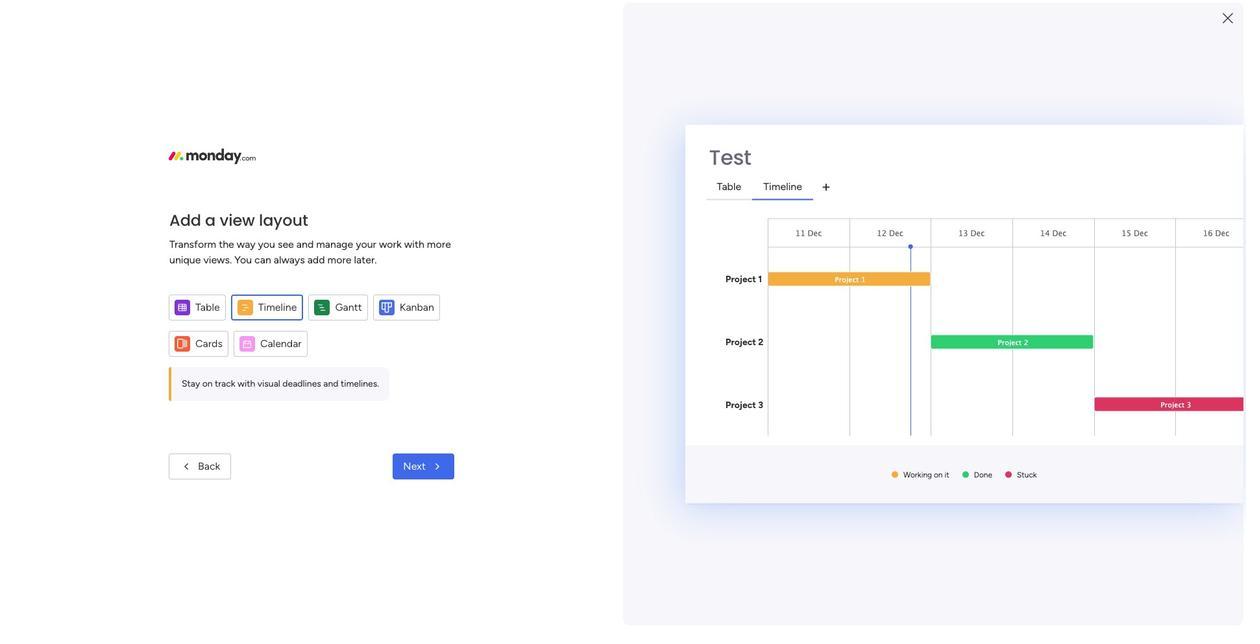 Task type: locate. For each thing, give the bounding box(es) containing it.
cards button
[[169, 331, 228, 357]]

2 horizontal spatial with
[[1150, 407, 1170, 420]]

13 dec
[[958, 228, 985, 238]]

complete left your
[[1013, 125, 1065, 139]]

visual
[[258, 378, 280, 389]]

dec right 15 on the top
[[1134, 228, 1148, 238]]

1 vertical spatial your
[[1031, 407, 1051, 420]]

1 horizontal spatial work
[[317, 437, 338, 448]]

project left 3
[[1161, 400, 1185, 409]]

with
[[404, 238, 424, 250], [238, 378, 255, 389], [1150, 407, 1170, 420]]

1 horizontal spatial and
[[323, 378, 338, 389]]

1 vertical spatial profile
[[1071, 213, 1099, 224]]

0 horizontal spatial more
[[327, 253, 352, 266]]

unique
[[169, 253, 201, 266]]

click
[[785, 7, 805, 19]]

with up workspace
[[404, 238, 424, 250]]

management
[[294, 285, 348, 296], [340, 437, 398, 448]]

15 dec
[[1122, 228, 1148, 238]]

back button
[[169, 454, 231, 480]]

dec right 16
[[1215, 228, 1230, 238]]

your
[[1067, 125, 1091, 139]]

register in one click →
[[718, 7, 817, 19]]

0 vertical spatial with
[[404, 238, 424, 250]]

dec right 14
[[1053, 228, 1067, 238]]

table button
[[169, 294, 226, 320]]

1 horizontal spatial with
[[404, 238, 424, 250]]

complete your profile
[[1013, 125, 1128, 139]]

profile right your
[[1094, 125, 1128, 139]]

way
[[237, 238, 255, 250]]

3
[[1187, 400, 1191, 409]]

boost
[[1001, 407, 1028, 420]]

0 vertical spatial learn
[[993, 494, 1019, 506]]

with left my
[[238, 378, 255, 389]]

working
[[904, 470, 932, 479]]

can
[[254, 253, 271, 266]]

help center element
[[993, 580, 1188, 628]]

see
[[278, 238, 294, 250]]

0 horizontal spatial your
[[356, 238, 376, 250]]

work for work management > main workspace
[[272, 285, 292, 296]]

work for work management
[[317, 437, 338, 448]]

in left minutes
[[1099, 407, 1107, 420]]

getting started element
[[993, 518, 1188, 570]]

and up add
[[296, 238, 314, 250]]

in left one
[[757, 7, 764, 19]]

timeline
[[258, 301, 297, 313]]

public board image
[[256, 263, 270, 277]]

update feed (inbox)
[[258, 336, 366, 350]]

1 vertical spatial learn
[[1044, 546, 1067, 557]]

templates image image
[[1005, 306, 1176, 396]]

0 vertical spatial on
[[202, 378, 213, 389]]

2 vertical spatial with
[[1150, 407, 1170, 420]]

management
[[312, 264, 375, 276]]

0 horizontal spatial work
[[272, 285, 292, 296]]

install
[[1026, 229, 1051, 241]]

dec for 14 dec
[[1053, 228, 1067, 238]]

your up later.
[[356, 238, 376, 250]]

work inside transform the way you see and manage your work with more unique views. you can always add more later.
[[379, 238, 402, 250]]

work up timeline
[[272, 285, 292, 296]]

and
[[296, 238, 314, 250], [323, 378, 338, 389]]

install our mobile app link
[[1013, 228, 1188, 243]]

dec right 12
[[889, 228, 903, 238]]

getting
[[1044, 531, 1076, 542]]

management down project management
[[294, 285, 348, 296]]

dec right the 11
[[808, 228, 822, 238]]

next button
[[393, 454, 454, 480]]

gantt
[[335, 301, 362, 313]]

12
[[877, 228, 887, 238]]

next
[[403, 460, 426, 473]]

work inside button
[[317, 437, 338, 448]]

learn inside getting started learn how monday.com works
[[1044, 546, 1067, 557]]

you
[[234, 253, 252, 266]]

0 vertical spatial management
[[294, 285, 348, 296]]

1 vertical spatial more
[[327, 253, 352, 266]]

us
[[542, 7, 552, 19]]

in
[[757, 7, 764, 19], [1099, 407, 1107, 420]]

project
[[275, 264, 309, 276], [835, 275, 859, 283], [998, 338, 1022, 346], [1161, 400, 1185, 409]]

mobile
[[1072, 229, 1101, 241]]

project down see
[[275, 264, 309, 276]]

with left 3
[[1150, 407, 1170, 420]]

0 horizontal spatial in
[[757, 7, 764, 19]]

dec left "14th"
[[667, 7, 684, 19]]

my
[[258, 380, 274, 394]]

stuck
[[1017, 470, 1037, 479]]

view
[[220, 209, 255, 231]]

(inbox)
[[327, 336, 366, 350]]

1 vertical spatial on
[[934, 470, 943, 479]]

1 vertical spatial management
[[340, 437, 398, 448]]

with inside boost your workflow in minutes with ready-made templates
[[1150, 407, 1170, 420]]

dapulse x slim image
[[1168, 120, 1184, 136]]

dec
[[667, 7, 684, 19], [808, 228, 822, 238], [889, 228, 903, 238], [971, 228, 985, 238], [1053, 228, 1067, 238], [1134, 228, 1148, 238], [1215, 228, 1230, 238]]

dec for 13 dec
[[971, 228, 985, 238]]

project left 1
[[835, 275, 859, 283]]

management for work management > main workspace
[[294, 285, 348, 296]]

circle o image
[[1013, 231, 1021, 240]]

workflow
[[1054, 407, 1097, 420]]

✨
[[506, 7, 519, 19]]

register
[[718, 7, 754, 19]]

project for project management
[[275, 264, 309, 276]]

learn left &
[[993, 494, 1019, 506]]

0 horizontal spatial and
[[296, 238, 314, 250]]

gantt button
[[309, 294, 368, 320]]

dec inside 16 dec •
[[1215, 228, 1230, 238]]

and left timelines.
[[323, 378, 338, 389]]

profile up mobile
[[1071, 213, 1099, 224]]

2 vertical spatial work
[[317, 437, 338, 448]]

work up workspace
[[379, 238, 402, 250]]

profile
[[1094, 125, 1128, 139], [1071, 213, 1099, 224]]

1 vertical spatial work
[[272, 285, 292, 296]]

1 vertical spatial with
[[238, 378, 255, 389]]

monday.com
[[1089, 546, 1141, 557]]

your inside transform the way you see and manage your work with more unique views. you can always add more later.
[[356, 238, 376, 250]]

your
[[356, 238, 376, 250], [1031, 407, 1051, 420]]

work down workspaces
[[317, 437, 338, 448]]

learn down getting
[[1044, 546, 1067, 557]]

1 horizontal spatial learn
[[1044, 546, 1067, 557]]

kanban
[[400, 301, 434, 313]]

track
[[215, 378, 235, 389]]

learn
[[993, 494, 1019, 506], [1044, 546, 1067, 557]]

0 horizontal spatial learn
[[993, 494, 1019, 506]]

done
[[974, 470, 992, 479]]

how
[[1069, 546, 1086, 557]]

dec for 15 dec
[[1134, 228, 1148, 238]]

0 vertical spatial profile
[[1094, 125, 1128, 139]]

timeline button
[[231, 294, 303, 320]]

1 horizontal spatial your
[[1031, 407, 1051, 420]]

1 horizontal spatial on
[[934, 470, 943, 479]]

0 vertical spatial your
[[356, 238, 376, 250]]

1 vertical spatial and
[[323, 378, 338, 389]]

complete
[[1013, 125, 1065, 139], [1026, 213, 1069, 224]]

project left 2
[[998, 338, 1022, 346]]

work management
[[317, 437, 398, 448]]

dec right 13
[[971, 228, 985, 238]]

learn & get inspired
[[993, 494, 1086, 506]]

complete up 14
[[1026, 213, 1069, 224]]

lottie animation element
[[626, 57, 991, 106]]

install our mobile app
[[1026, 229, 1122, 241]]

update
[[258, 336, 297, 350]]

for
[[554, 7, 567, 19]]

complete inside complete profile link
[[1026, 213, 1069, 224]]

kanban button
[[373, 294, 440, 320]]

app
[[1104, 229, 1122, 241]]

component image
[[256, 283, 267, 295]]

0 vertical spatial and
[[296, 238, 314, 250]]

on
[[202, 378, 213, 389], [934, 470, 943, 479]]

0 vertical spatial in
[[757, 7, 764, 19]]

dec for 12 dec
[[889, 228, 903, 238]]

0 horizontal spatial with
[[238, 378, 255, 389]]

1 vertical spatial complete
[[1026, 213, 1069, 224]]

0 vertical spatial work
[[379, 238, 402, 250]]

workspaces navigation
[[9, 152, 127, 173]]

management down timelines.
[[340, 437, 398, 448]]

2
[[1024, 338, 1029, 346]]

2 horizontal spatial work
[[379, 238, 402, 250]]

0 vertical spatial complete
[[1013, 125, 1065, 139]]

0 horizontal spatial on
[[202, 378, 213, 389]]

14 dec
[[1040, 228, 1067, 238]]

on left 'it'
[[934, 470, 943, 479]]

0 vertical spatial more
[[427, 238, 451, 250]]

on right the stay
[[202, 378, 213, 389]]

1 vertical spatial in
[[1099, 407, 1107, 420]]

your up made
[[1031, 407, 1051, 420]]

management inside button
[[340, 437, 398, 448]]

→
[[807, 7, 817, 19]]

1 horizontal spatial in
[[1099, 407, 1107, 420]]

project management
[[275, 264, 375, 276]]



Task type: vqa. For each thing, say whether or not it's contained in the screenshot.
My work image
no



Task type: describe. For each thing, give the bounding box(es) containing it.
add
[[307, 253, 325, 266]]

on for working
[[934, 470, 943, 479]]

and inside transform the way you see and manage your work with more unique views. you can always add more later.
[[296, 238, 314, 250]]

management for work management
[[340, 437, 398, 448]]

13
[[958, 228, 968, 238]]

•
[[907, 238, 914, 253]]

works
[[1143, 546, 1167, 557]]

14th
[[686, 7, 706, 19]]

with inside transform the way you see and manage your work with more unique views. you can always add more later.
[[404, 238, 424, 250]]

minutes
[[1110, 407, 1147, 420]]

boost your workflow in minutes with ready-made templates
[[1001, 407, 1170, 435]]

stay
[[182, 378, 200, 389]]

complete profile
[[1026, 213, 1099, 224]]

getting started learn how monday.com works
[[1044, 531, 1167, 557]]

made
[[1031, 423, 1057, 435]]

test
[[709, 142, 751, 172]]

in inside boost your workflow in minutes with ready-made templates
[[1099, 407, 1107, 420]]

main
[[358, 285, 377, 296]]

later.
[[354, 253, 377, 266]]

stay on track with visual deadlines and timelines.
[[182, 378, 379, 389]]

the
[[219, 238, 234, 250]]

16
[[1203, 228, 1213, 238]]

11 dec
[[795, 228, 822, 238]]

close my workspaces image
[[240, 379, 255, 394]]

project for project 2
[[998, 338, 1022, 346]]

our
[[569, 7, 584, 19]]

my workspaces
[[258, 380, 341, 394]]

project 3
[[1161, 400, 1191, 409]]

dec for 16 dec •
[[1215, 228, 1230, 238]]

circle o image
[[1013, 214, 1021, 224]]

work management button
[[247, 405, 594, 462]]

working on it
[[904, 470, 949, 479]]

manage
[[316, 238, 353, 250]]

conference
[[615, 7, 664, 19]]

project for project 1
[[835, 275, 859, 283]]

workspaces
[[277, 380, 341, 394]]

1
[[861, 275, 866, 283]]

join
[[521, 7, 539, 19]]

deadlines
[[283, 378, 321, 389]]

&
[[1022, 494, 1028, 506]]

14
[[1040, 228, 1050, 238]]

15
[[1122, 228, 1132, 238]]

get
[[1031, 494, 1047, 506]]

dec for 11 dec
[[808, 228, 822, 238]]

layout
[[259, 209, 308, 231]]

inspired
[[1049, 494, 1086, 506]]

cards
[[195, 337, 223, 350]]

register in one click → link
[[718, 7, 817, 19]]

logo image
[[169, 149, 256, 164]]

transform the way you see and manage your work with more unique views. you can always add more later.
[[169, 238, 451, 266]]

views.
[[203, 253, 232, 266]]

always
[[274, 253, 305, 266]]

complete for complete your profile
[[1013, 125, 1065, 139]]

our
[[1053, 229, 1070, 241]]

your inside boost your workflow in minutes with ready-made templates
[[1031, 407, 1051, 420]]

complete profile link
[[1013, 211, 1188, 226]]

project for project 3
[[1161, 400, 1185, 409]]

it
[[945, 470, 949, 479]]

timelines.
[[341, 378, 379, 389]]

back
[[198, 460, 220, 473]]

>
[[350, 285, 355, 296]]

calendar button
[[234, 331, 307, 357]]

complete for complete profile
[[1026, 213, 1069, 224]]

a
[[205, 209, 216, 231]]

project 2
[[998, 338, 1029, 346]]

one
[[767, 7, 783, 19]]

feed
[[300, 336, 324, 350]]

calendar
[[260, 337, 302, 350]]

open update feed (inbox) image
[[240, 335, 255, 350]]

12 dec
[[877, 228, 903, 238]]

templates
[[1060, 423, 1106, 435]]

16 dec •
[[907, 228, 1230, 253]]

11
[[795, 228, 805, 238]]

workspace
[[379, 285, 423, 296]]

you
[[258, 238, 275, 250]]

on for stay
[[202, 378, 213, 389]]

add
[[169, 209, 201, 231]]

online
[[586, 7, 612, 19]]

1 horizontal spatial more
[[427, 238, 451, 250]]



